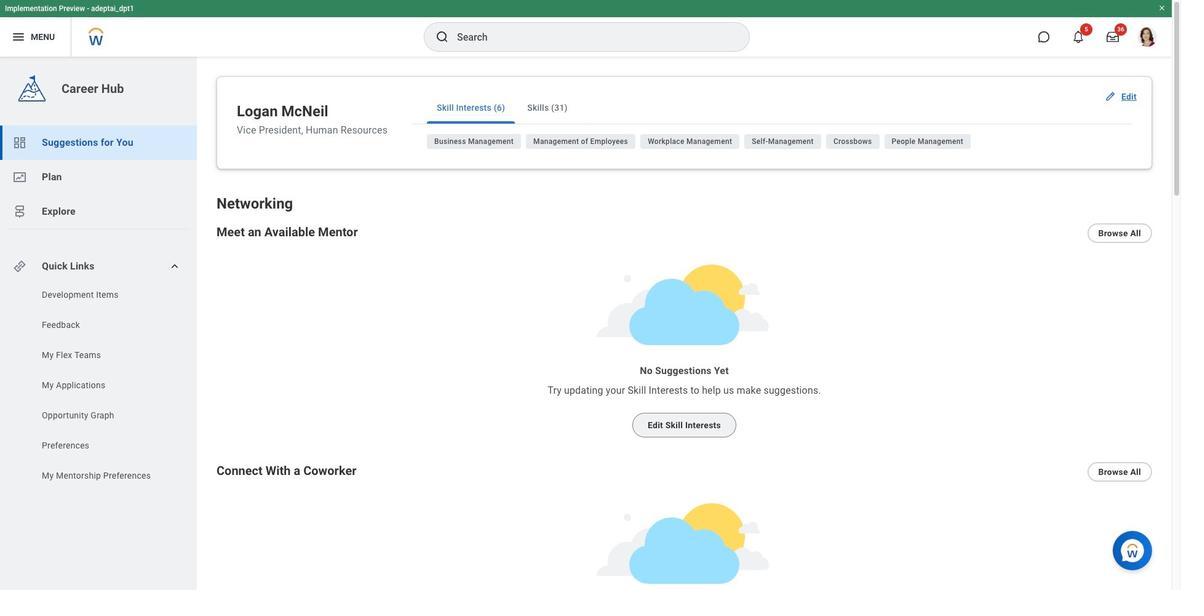 Task type: describe. For each thing, give the bounding box(es) containing it.
close environment banner image
[[1159, 4, 1166, 12]]

chevron up small image
[[169, 260, 181, 273]]

inbox large image
[[1107, 31, 1120, 43]]

profile logan mcneil image
[[1138, 27, 1158, 49]]



Task type: vqa. For each thing, say whether or not it's contained in the screenshot.
link icon
yes



Task type: locate. For each thing, give the bounding box(es) containing it.
timeline milestone image
[[12, 204, 27, 219]]

tab list
[[412, 92, 1133, 124]]

list
[[0, 126, 197, 229], [427, 134, 1133, 154], [0, 289, 197, 485]]

edit image
[[1105, 90, 1117, 103]]

Search Workday  search field
[[457, 23, 725, 50]]

quick links element
[[12, 254, 187, 279]]

onboarding home image
[[12, 170, 27, 185]]

search image
[[435, 30, 450, 44]]

justify image
[[11, 30, 26, 44]]

link image
[[12, 259, 27, 274]]

banner
[[0, 0, 1173, 57]]

dashboard image
[[12, 135, 27, 150]]

notifications large image
[[1073, 31, 1085, 43]]



